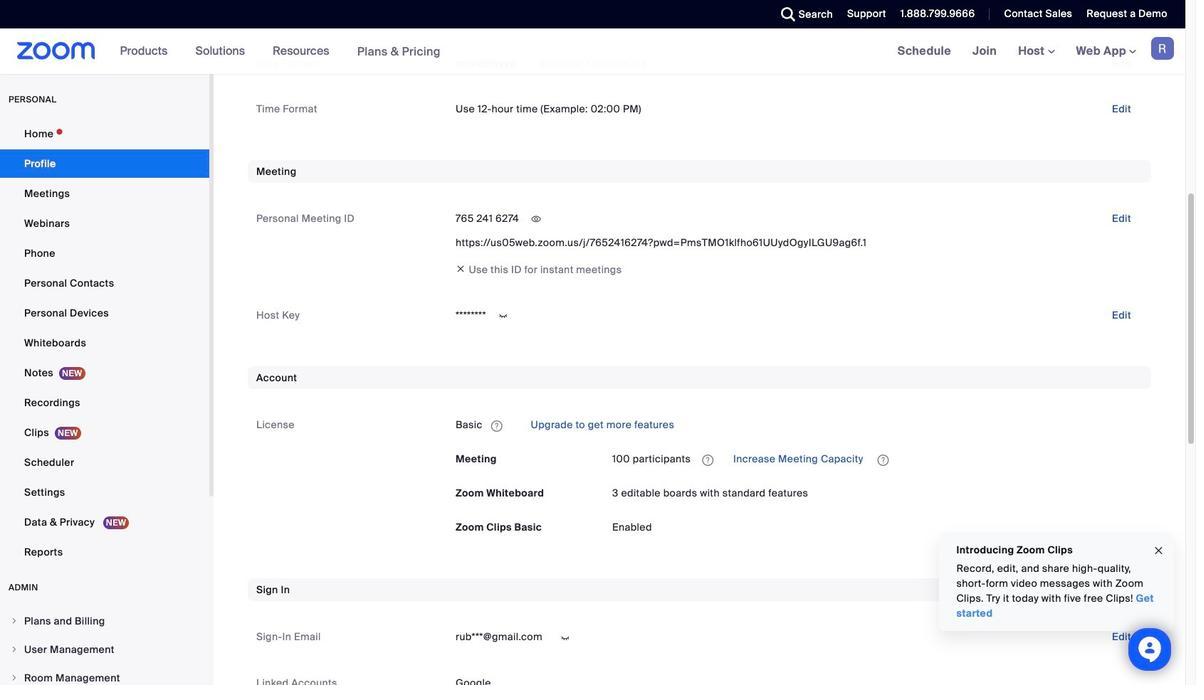 Task type: describe. For each thing, give the bounding box(es) containing it.
zoom logo image
[[17, 42, 95, 60]]

admin menu menu
[[0, 608, 209, 686]]

learn more about your license type image
[[490, 421, 504, 431]]

hide personal meeting id image
[[525, 213, 548, 226]]

1 vertical spatial application
[[612, 448, 1143, 471]]

3 menu item from the top
[[0, 665, 209, 686]]

right image
[[10, 674, 19, 683]]

personal menu menu
[[0, 120, 209, 568]]

learn more about increasing meeting capacity image
[[873, 454, 893, 467]]

0 vertical spatial application
[[456, 414, 1143, 437]]



Task type: vqa. For each thing, say whether or not it's contained in the screenshot.
WEBINARS "link"
no



Task type: locate. For each thing, give the bounding box(es) containing it.
close image
[[1153, 543, 1165, 559]]

banner
[[0, 28, 1185, 75]]

profile picture image
[[1151, 37, 1174, 60]]

2 right image from the top
[[10, 646, 19, 654]]

product information navigation
[[109, 28, 451, 75]]

1 menu item from the top
[[0, 608, 209, 635]]

right image
[[10, 617, 19, 626], [10, 646, 19, 654]]

2 menu item from the top
[[0, 636, 209, 664]]

0 vertical spatial menu item
[[0, 608, 209, 635]]

meetings navigation
[[887, 28, 1185, 75]]

2 vertical spatial menu item
[[0, 665, 209, 686]]

show host key image
[[492, 310, 515, 323]]

0 vertical spatial right image
[[10, 617, 19, 626]]

menu item
[[0, 608, 209, 635], [0, 636, 209, 664], [0, 665, 209, 686]]

1 vertical spatial right image
[[10, 646, 19, 654]]

1 vertical spatial menu item
[[0, 636, 209, 664]]

application
[[456, 414, 1143, 437], [612, 448, 1143, 471]]

1 right image from the top
[[10, 617, 19, 626]]



